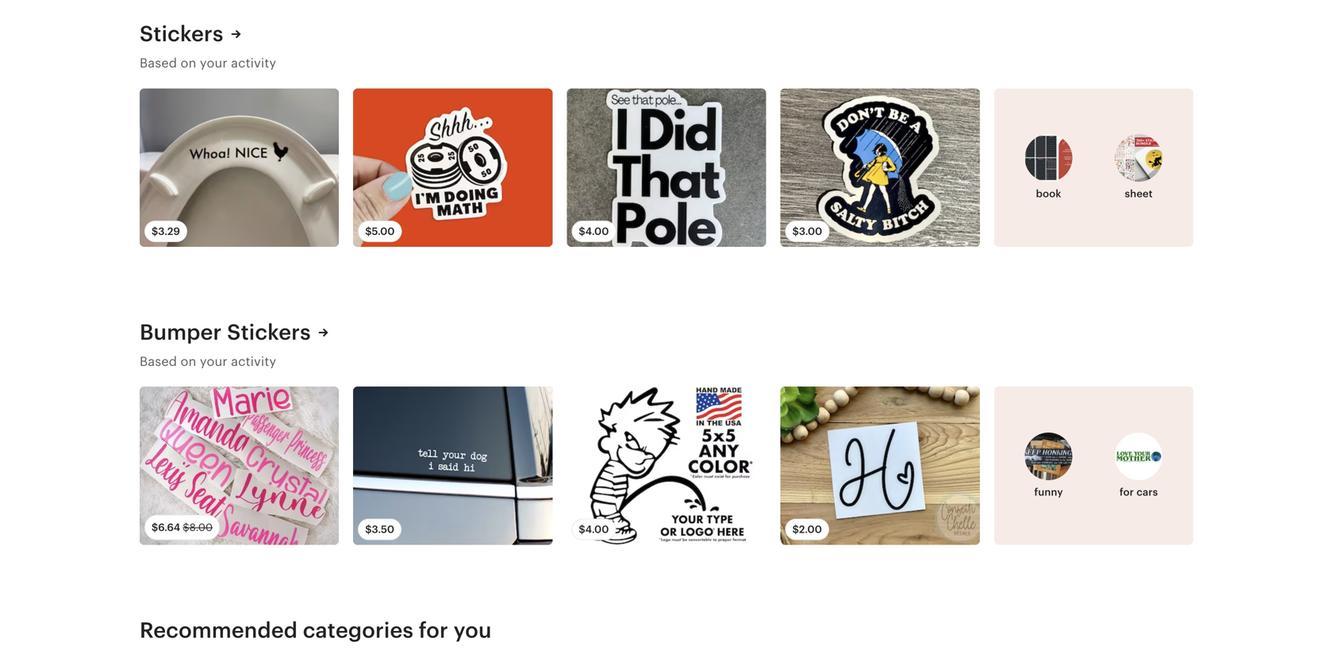Task type: locate. For each thing, give the bounding box(es) containing it.
based for bumper stickers
[[140, 354, 177, 369]]

1 vertical spatial based
[[140, 354, 177, 369]]

1 horizontal spatial stickers
[[227, 320, 311, 344]]

stickers inside bumper stickers link
[[227, 320, 311, 344]]

based on your activity for stickers
[[140, 56, 276, 70]]

$ 2.00
[[793, 524, 822, 536]]

0 vertical spatial stickers
[[140, 22, 224, 46]]

1 your from the top
[[200, 56, 228, 70]]

2 based on your activity from the top
[[140, 354, 276, 369]]

2 based from the top
[[140, 354, 177, 369]]

based down stickers link
[[140, 56, 177, 70]]

based on your activity down bumper stickers
[[140, 354, 276, 369]]

activity down bumper stickers link
[[231, 354, 276, 369]]

6.64
[[158, 522, 180, 533]]

0 vertical spatial 4.00
[[586, 225, 609, 237]]

4.00
[[586, 225, 609, 237], [586, 524, 609, 536]]

2.00
[[799, 524, 822, 536]]

0 vertical spatial based
[[140, 56, 177, 70]]

1 vertical spatial on
[[181, 354, 196, 369]]

$ 6.64 $ 8.00
[[152, 522, 213, 533]]

funny
[[1035, 486, 1064, 498]]

2 your from the top
[[200, 354, 228, 369]]

for left you
[[419, 618, 449, 643]]

whoa! nice rooster decal, adult humor, dirty joke, toilet seat decal, perfect gag gift, dark humor image
[[140, 88, 339, 247]]

for left cars
[[1120, 486, 1135, 498]]

$ 3.29
[[152, 225, 180, 237]]

on down bumper
[[181, 354, 196, 369]]

1 vertical spatial for
[[419, 618, 449, 643]]

3.00
[[799, 225, 823, 237]]

0 vertical spatial $ 4.00
[[579, 225, 609, 237]]

activity down stickers link
[[231, 56, 276, 70]]

$
[[152, 225, 158, 237], [365, 225, 372, 237], [579, 225, 586, 237], [793, 225, 799, 237], [152, 522, 158, 533], [183, 522, 190, 533], [365, 524, 372, 536], [579, 524, 586, 536], [793, 524, 799, 536]]

sheet link
[[1099, 134, 1180, 201]]

for
[[1120, 486, 1135, 498], [419, 618, 449, 643]]

8.00
[[190, 522, 213, 533]]

custom personalized car decal name tag passenger princess queen my seat boyfriend girlfriend gift vinyl sticker laptop customized love treat image
[[140, 387, 339, 545]]

2 on from the top
[[181, 354, 196, 369]]

$ 3.00
[[793, 225, 823, 237]]

your down stickers link
[[200, 56, 228, 70]]

on
[[181, 56, 196, 70], [181, 354, 196, 369]]

bumper
[[140, 320, 222, 344]]

activity
[[231, 56, 276, 70], [231, 354, 276, 369]]

1 vertical spatial stickers
[[227, 320, 311, 344]]

1 vertical spatial your
[[200, 354, 228, 369]]

based on your activity down stickers link
[[140, 56, 276, 70]]

0 vertical spatial activity
[[231, 56, 276, 70]]

1 vertical spatial 4.00
[[586, 524, 609, 536]]

1 horizontal spatial for
[[1120, 486, 1135, 498]]

on down stickers link
[[181, 56, 196, 70]]

2 activity from the top
[[231, 354, 276, 369]]

on for stickers
[[181, 56, 196, 70]]

your down bumper stickers
[[200, 354, 228, 369]]

1 based from the top
[[140, 56, 177, 70]]

0 horizontal spatial stickers
[[140, 22, 224, 46]]

1 vertical spatial based on your activity
[[140, 354, 276, 369]]

1 $ 4.00 from the top
[[579, 225, 609, 237]]

1 vertical spatial $ 4.00
[[579, 524, 609, 536]]

$ for custom personalized car decal name tag passenger princess queen my seat boyfriend girlfriend gift vinyl sticker laptop customized love treat image
[[152, 522, 158, 533]]

stickers
[[140, 22, 224, 46], [227, 320, 311, 344]]

3.50
[[372, 524, 395, 536]]

for cars link
[[1099, 433, 1180, 499]]

lineman decal, lineman sticker, lineman gifts, hard hat sticker, lineman, lineman gift, linemans wife, line wife image
[[567, 88, 767, 247]]

4.00 for "calvin peeing custom vinyl sticker & decal" image
[[586, 524, 609, 536]]

1 based on your activity from the top
[[140, 56, 276, 70]]

$ for "calvin peeing custom vinyl sticker & decal" image
[[579, 524, 586, 536]]

based on your activity
[[140, 56, 276, 70], [140, 354, 276, 369]]

1 vertical spatial activity
[[231, 354, 276, 369]]

2 4.00 from the top
[[586, 524, 609, 536]]

0 vertical spatial on
[[181, 56, 196, 70]]

your for stickers
[[200, 56, 228, 70]]

on for bumper stickers
[[181, 354, 196, 369]]

2 $ 4.00 from the top
[[579, 524, 609, 536]]

$ 4.00
[[579, 225, 609, 237], [579, 524, 609, 536]]

book
[[1037, 188, 1062, 200]]

1 on from the top
[[181, 56, 196, 70]]

based
[[140, 56, 177, 70], [140, 354, 177, 369]]

0 vertical spatial your
[[200, 56, 228, 70]]

based down bumper
[[140, 354, 177, 369]]

categories
[[303, 618, 414, 643]]

sheet
[[1125, 188, 1153, 200]]

your
[[200, 56, 228, 70], [200, 354, 228, 369]]

1 activity from the top
[[231, 56, 276, 70]]

$ 3.50
[[365, 524, 395, 536]]

0 vertical spatial based on your activity
[[140, 56, 276, 70]]

$ for don't be a salty bitch colorful, funny, hilarious sticker/decal made by funanduniquecrafts image
[[793, 225, 799, 237]]

1 4.00 from the top
[[586, 225, 609, 237]]



Task type: describe. For each thing, give the bounding box(es) containing it.
4.00 for lineman decal, lineman sticker, lineman gifts, hard hat sticker, lineman, lineman gift, linemans wife, line wife image
[[586, 225, 609, 237]]

$ 5.00
[[365, 225, 395, 237]]

$ for shh..i'm doing math crossfit sticker, barbell sticker, weightlifting, funny crossfit stickers, hydro flask stickers, laptop, crossfit gifts image
[[365, 225, 372, 237]]

0 vertical spatial for
[[1120, 486, 1135, 498]]

$ for decal | cute single initial decal | initial with heart loop accent decal | pick an initial a through z image
[[793, 524, 799, 536]]

based on your activity for bumper stickers
[[140, 354, 276, 369]]

based for stickers
[[140, 56, 177, 70]]

stickers inside stickers link
[[140, 22, 224, 46]]

$ for tell your dog i said hi vinyl decal sticker, dog mom, dog lover, animal lover, car decal, window decal, sticker, dogs, pets image
[[365, 524, 372, 536]]

stickers link
[[140, 20, 241, 48]]

tell your dog i said hi vinyl decal sticker, dog mom, dog lover, animal lover, car decal, window decal, sticker, dogs, pets image
[[353, 387, 553, 545]]

$ for whoa! nice rooster decal, adult humor, dirty joke, toilet seat decal, perfect gag gift, dark humor image at the top of the page
[[152, 225, 158, 237]]

recommended
[[140, 618, 298, 643]]

0 horizontal spatial for
[[419, 618, 449, 643]]

calvin peeing custom vinyl sticker & decal image
[[567, 387, 767, 545]]

cars
[[1137, 486, 1159, 498]]

your for bumper stickers
[[200, 354, 228, 369]]

you
[[454, 618, 492, 643]]

for cars
[[1120, 486, 1159, 498]]

activity for bumper stickers
[[231, 354, 276, 369]]

decal | cute single initial decal | initial with heart loop accent decal | pick an initial a through z image
[[781, 387, 980, 545]]

$ 4.00 for "calvin peeing custom vinyl sticker & decal" image
[[579, 524, 609, 536]]

don't be a salty bitch colorful, funny, hilarious sticker/decal made by funanduniquecrafts image
[[781, 88, 980, 247]]

$ 4.00 for lineman decal, lineman sticker, lineman gifts, hard hat sticker, lineman, lineman gift, linemans wife, line wife image
[[579, 225, 609, 237]]

3.29
[[158, 225, 180, 237]]

bumper stickers link
[[140, 318, 328, 346]]

funny link
[[1009, 433, 1090, 499]]

bumper stickers
[[140, 320, 311, 344]]

$ for lineman decal, lineman sticker, lineman gifts, hard hat sticker, lineman, lineman gift, linemans wife, line wife image
[[579, 225, 586, 237]]

activity for stickers
[[231, 56, 276, 70]]

5.00
[[372, 225, 395, 237]]

book link
[[1009, 134, 1090, 201]]

recommended categories for you
[[140, 618, 492, 643]]

shh..i'm doing math crossfit sticker, barbell sticker, weightlifting, funny crossfit stickers, hydro flask stickers, laptop, crossfit gifts image
[[353, 88, 553, 247]]



Task type: vqa. For each thing, say whether or not it's contained in the screenshot.
TELL YOUR DOG I SAID HI VINYL DECAL STICKER, DOG MOM, DOG LOVER, ANIMAL LOVER, CAR DECAL, WINDOW DECAL, STICKER, DOGS, PETS "image"
yes



